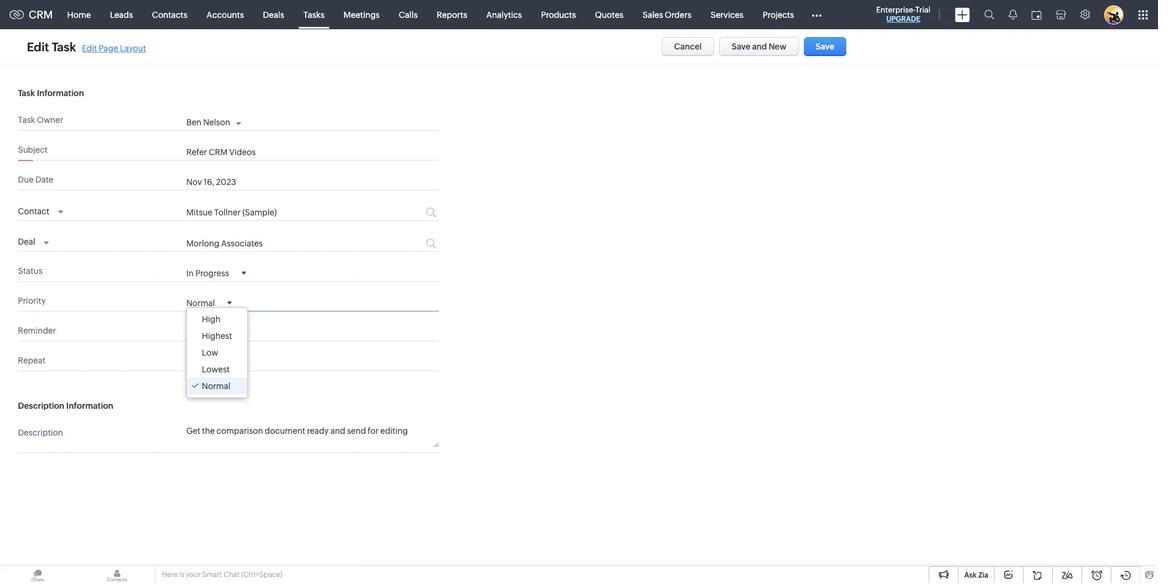 Task type: locate. For each thing, give the bounding box(es) containing it.
In Progress field
[[186, 268, 246, 278]]

leads link
[[100, 0, 143, 29]]

0 vertical spatial description
[[18, 401, 64, 411]]

task up the task owner
[[18, 88, 35, 98]]

normal down lowest
[[202, 382, 231, 391]]

enterprise-
[[877, 5, 916, 14]]

calendar image
[[1032, 10, 1042, 19]]

1 vertical spatial task
[[18, 88, 35, 98]]

Get the comparison document ready and send for editing text field
[[186, 426, 439, 448]]

task for task information
[[18, 88, 35, 98]]

0 vertical spatial information
[[37, 88, 84, 98]]

contacts
[[152, 10, 188, 19]]

edit down crm
[[27, 40, 49, 53]]

task owner
[[18, 115, 63, 125]]

calls
[[399, 10, 418, 19]]

task
[[52, 40, 76, 53], [18, 88, 35, 98], [18, 115, 35, 125]]

sales orders link
[[634, 0, 702, 29]]

None text field
[[186, 148, 439, 157], [186, 208, 381, 218], [186, 239, 381, 248], [186, 148, 439, 157], [186, 208, 381, 218], [186, 239, 381, 248]]

your
[[186, 571, 201, 580]]

in
[[186, 269, 194, 278]]

sales
[[643, 10, 664, 19]]

task left 'owner'
[[18, 115, 35, 125]]

1 vertical spatial description
[[18, 428, 63, 438]]

contacts image
[[79, 567, 155, 584]]

chat
[[224, 571, 240, 580]]

profile image
[[1105, 5, 1124, 24]]

description
[[18, 401, 64, 411], [18, 428, 63, 438]]

edit task edit page layout
[[27, 40, 146, 53]]

normal up high
[[186, 299, 215, 308]]

profile element
[[1098, 0, 1131, 29]]

owner
[[37, 115, 63, 125]]

zia
[[979, 572, 989, 580]]

0 horizontal spatial edit
[[27, 40, 49, 53]]

accounts link
[[197, 0, 254, 29]]

layout
[[120, 43, 146, 53]]

normal inside field
[[186, 299, 215, 308]]

None button
[[662, 37, 715, 56], [720, 37, 799, 56], [804, 37, 847, 56], [662, 37, 715, 56], [720, 37, 799, 56], [804, 37, 847, 56]]

here is your smart chat (ctrl+space)
[[162, 571, 283, 580]]

information for task information
[[37, 88, 84, 98]]

0 vertical spatial task
[[52, 40, 76, 53]]

quotes
[[595, 10, 624, 19]]

reports
[[437, 10, 468, 19]]

enterprise-trial upgrade
[[877, 5, 931, 23]]

description down repeat
[[18, 401, 64, 411]]

mmm d, yyyy text field
[[186, 178, 401, 187]]

2 description from the top
[[18, 428, 63, 438]]

search element
[[978, 0, 1002, 29]]

task down home link on the top of the page
[[52, 40, 76, 53]]

create menu image
[[956, 7, 971, 22]]

1 horizontal spatial edit
[[82, 43, 97, 53]]

meetings
[[344, 10, 380, 19]]

edit
[[27, 40, 49, 53], [82, 43, 97, 53]]

0 vertical spatial normal
[[186, 299, 215, 308]]

products link
[[532, 0, 586, 29]]

1 vertical spatial normal
[[202, 382, 231, 391]]

in progress
[[186, 269, 229, 278]]

information
[[37, 88, 84, 98], [66, 401, 113, 411]]

tree
[[187, 308, 247, 398]]

progress
[[196, 269, 229, 278]]

task for task owner
[[18, 115, 35, 125]]

tasks link
[[294, 0, 334, 29]]

is
[[179, 571, 184, 580]]

normal
[[186, 299, 215, 308], [202, 382, 231, 391]]

edit left page
[[82, 43, 97, 53]]

2 vertical spatial task
[[18, 115, 35, 125]]

leads
[[110, 10, 133, 19]]

services
[[711, 10, 744, 19]]

repeat
[[18, 356, 45, 366]]

1 vertical spatial information
[[66, 401, 113, 411]]

meetings link
[[334, 0, 390, 29]]

1 description from the top
[[18, 401, 64, 411]]

low
[[202, 348, 218, 358]]

create menu element
[[949, 0, 978, 29]]

lowest
[[202, 365, 230, 375]]

tree containing high
[[187, 308, 247, 398]]

sales orders
[[643, 10, 692, 19]]

contacts link
[[143, 0, 197, 29]]

deals link
[[254, 0, 294, 29]]

nelson
[[203, 118, 230, 127]]

ask
[[965, 572, 977, 580]]

description down the description information
[[18, 428, 63, 438]]

priority
[[18, 296, 46, 306]]



Task type: vqa. For each thing, say whether or not it's contained in the screenshot.
the Calendar image
yes



Task type: describe. For each thing, give the bounding box(es) containing it.
due
[[18, 175, 34, 185]]

reports link
[[428, 0, 477, 29]]

analytics link
[[477, 0, 532, 29]]

signals image
[[1010, 10, 1018, 20]]

calls link
[[390, 0, 428, 29]]

page
[[99, 43, 118, 53]]

accounts
[[207, 10, 244, 19]]

high
[[202, 315, 221, 324]]

deals
[[263, 10, 284, 19]]

date
[[35, 175, 53, 185]]

task information
[[18, 88, 84, 98]]

here
[[162, 571, 178, 580]]

smart
[[202, 571, 222, 580]]

products
[[541, 10, 576, 19]]

ben nelson
[[186, 118, 230, 127]]

Other Modules field
[[804, 5, 830, 24]]

due date
[[18, 175, 53, 185]]

contact
[[18, 207, 49, 216]]

subject
[[18, 145, 48, 155]]

information for description information
[[66, 401, 113, 411]]

home
[[67, 10, 91, 19]]

analytics
[[487, 10, 522, 19]]

description information
[[18, 401, 113, 411]]

tasks
[[304, 10, 325, 19]]

home link
[[58, 0, 100, 29]]

crm link
[[10, 8, 53, 21]]

upgrade
[[887, 15, 921, 23]]

services link
[[702, 0, 754, 29]]

crm
[[29, 8, 53, 21]]

search image
[[985, 10, 995, 20]]

normal inside tree
[[202, 382, 231, 391]]

Normal field
[[186, 298, 232, 308]]

ask zia
[[965, 572, 989, 580]]

chats image
[[0, 567, 75, 584]]

highest
[[202, 332, 232, 341]]

Contact field
[[18, 203, 63, 218]]

reminder
[[18, 326, 56, 336]]

Deal field
[[18, 234, 49, 248]]

deal
[[18, 237, 35, 247]]

quotes link
[[586, 0, 634, 29]]

ben
[[186, 118, 202, 127]]

signals element
[[1002, 0, 1025, 29]]

projects link
[[754, 0, 804, 29]]

description for description
[[18, 428, 63, 438]]

edit inside the edit task edit page layout
[[82, 43, 97, 53]]

edit page layout link
[[82, 43, 146, 53]]

status
[[18, 266, 43, 276]]

description for description information
[[18, 401, 64, 411]]

projects
[[763, 10, 795, 19]]

orders
[[665, 10, 692, 19]]

trial
[[916, 5, 931, 14]]

(ctrl+space)
[[241, 571, 283, 580]]



